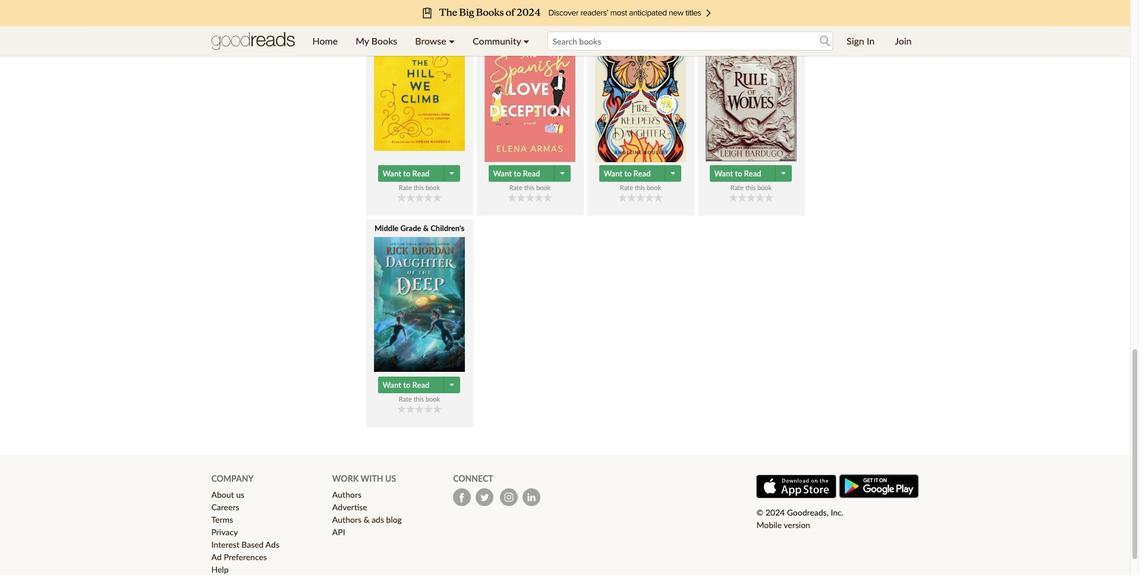 Task type: describe. For each thing, give the bounding box(es) containing it.
read for young adult fiction
[[634, 169, 651, 178]]

this for poetry
[[414, 184, 424, 191]]

privacy
[[211, 527, 238, 538]]

connect
[[453, 474, 493, 484]]

my
[[356, 35, 369, 46]]

2024
[[766, 508, 785, 518]]

debut novel
[[508, 12, 552, 21]]

sign in link
[[838, 26, 884, 56]]

young adult fantasy
[[716, 12, 786, 21]]

about us careers terms privacy interest based ads ad preferences help
[[211, 490, 279, 575]]

read for debut novel
[[523, 169, 540, 178]]

fantasy
[[760, 12, 786, 21]]

want to read button for young adult fiction
[[599, 165, 666, 182]]

privacy link
[[211, 527, 238, 538]]

read for poetry
[[412, 169, 430, 178]]

api link
[[332, 527, 345, 538]]

this for young adult fiction
[[635, 184, 645, 191]]

work
[[332, 474, 359, 484]]

young for young adult fiction
[[607, 12, 628, 21]]

home
[[312, 35, 338, 46]]

join link
[[886, 26, 921, 56]]

authors & ads blog link
[[332, 515, 402, 525]]

preferences
[[224, 552, 267, 563]]

adult for fantasy
[[739, 12, 758, 21]]

browse ▾ button
[[406, 26, 464, 56]]

to for young adult fiction
[[624, 169, 632, 178]]

poetry
[[408, 12, 431, 21]]

want for debut novel
[[493, 169, 512, 178]]

this for debut novel
[[524, 184, 535, 191]]

novel
[[532, 12, 552, 21]]

poetry link
[[366, 11, 473, 162]]

api
[[332, 527, 345, 538]]

careers link
[[211, 502, 239, 513]]

rate this book for poetry
[[399, 184, 440, 191]]

with
[[361, 474, 383, 484]]

us inside about us careers terms privacy interest based ads ad preferences help
[[236, 490, 244, 500]]

browse
[[415, 35, 446, 46]]

join
[[895, 35, 912, 46]]

menu containing home
[[304, 26, 538, 56]]

read for young adult fantasy
[[744, 169, 761, 178]]

rate for poetry
[[399, 184, 412, 191]]

0 vertical spatial us
[[385, 474, 396, 484]]

to for debut novel
[[514, 169, 521, 178]]

want to read button for young adult fantasy
[[710, 165, 777, 182]]

ad preferences link
[[211, 552, 267, 563]]

book for middle grade & children's
[[426, 395, 440, 403]]

to for poetry
[[403, 169, 411, 178]]

rate for young adult fantasy
[[731, 184, 744, 191]]

Search for books to add to your shelves search field
[[547, 32, 833, 51]]

the spanish love deception (spanish love deception, #1) image
[[485, 26, 576, 162]]

want for middle grade & children's
[[383, 381, 401, 390]]

want to read button for poetry
[[378, 165, 445, 182]]

want for young adult fiction
[[604, 169, 623, 178]]

want to read for debut novel
[[493, 169, 540, 178]]

inc.
[[831, 508, 844, 518]]

rate this book for young adult fantasy
[[731, 184, 772, 191]]

community ▾ button
[[464, 26, 538, 56]]

interest
[[211, 540, 239, 550]]

book for young adult fiction
[[647, 184, 661, 191]]

sign in
[[847, 35, 875, 46]]

community
[[473, 35, 521, 46]]

2 authors from the top
[[332, 515, 361, 525]]

ad
[[211, 552, 222, 563]]

Search books text field
[[547, 32, 833, 51]]

fiction
[[651, 12, 674, 21]]

rule of wolves (king of scars, #2) image
[[706, 26, 797, 162]]

interest based ads link
[[211, 540, 279, 550]]

mobile
[[757, 520, 782, 530]]

want to read button for middle grade & children's
[[378, 377, 445, 394]]

community ▾
[[473, 35, 529, 46]]

the hill we climb: an inaugural poem for the country image
[[374, 26, 465, 151]]

daughter of the deep image
[[374, 237, 465, 372]]

©
[[757, 508, 763, 518]]

in
[[867, 35, 875, 46]]

young adult fiction link
[[587, 11, 694, 162]]

firekeeper's daughter image
[[595, 26, 686, 162]]

the most anticipated books of 2024 image
[[89, 0, 1041, 26]]



Task type: locate. For each thing, give the bounding box(es) containing it.
▾ right browse
[[449, 35, 455, 46]]

debut novel link
[[477, 11, 584, 162]]

to for middle grade & children's
[[403, 381, 411, 390]]

2 adult from the left
[[739, 12, 758, 21]]

careers
[[211, 502, 239, 513]]

2 ▾ from the left
[[523, 35, 529, 46]]

▾ down 'debut novel'
[[523, 35, 529, 46]]

about
[[211, 490, 234, 500]]

&
[[423, 224, 429, 233], [364, 515, 370, 525]]

▾ for community ▾
[[523, 35, 529, 46]]

rate this book
[[399, 184, 440, 191], [509, 184, 551, 191], [620, 184, 661, 191], [731, 184, 772, 191], [399, 395, 440, 403]]

advertise
[[332, 502, 367, 513]]

home link
[[304, 26, 347, 56]]

help
[[211, 565, 229, 575]]

authors up advertise link
[[332, 490, 361, 500]]

advertise link
[[332, 502, 367, 513]]

rate this book for debut novel
[[509, 184, 551, 191]]

young up search for books to add to your shelves search field
[[716, 12, 738, 21]]

1 vertical spatial authors
[[332, 515, 361, 525]]

want to read for middle grade & children's
[[383, 381, 430, 390]]

debut
[[508, 12, 530, 21]]

rate for young adult fiction
[[620, 184, 633, 191]]

1 horizontal spatial us
[[385, 474, 396, 484]]

ads
[[372, 515, 384, 525]]

1 vertical spatial &
[[364, 515, 370, 525]]

us right about at the bottom of the page
[[236, 490, 244, 500]]

us right with
[[385, 474, 396, 484]]

read for middle grade & children's
[[412, 381, 430, 390]]

& left ads
[[364, 515, 370, 525]]

middle
[[374, 224, 399, 233]]

0 horizontal spatial adult
[[630, 12, 649, 21]]

books
[[371, 35, 397, 46]]

0 horizontal spatial ▾
[[449, 35, 455, 46]]

2 young from the left
[[716, 12, 738, 21]]

goodreads on linkedin image
[[523, 489, 541, 507]]

▾ inside browse ▾ dropdown button
[[449, 35, 455, 46]]

based
[[242, 540, 264, 550]]

want for poetry
[[383, 169, 401, 178]]

my books link
[[347, 26, 406, 56]]

blog
[[386, 515, 402, 525]]

sign
[[847, 35, 864, 46]]

this for middle grade & children's
[[414, 395, 424, 403]]

help link
[[211, 565, 229, 575]]

1 horizontal spatial young
[[716, 12, 738, 21]]

1 ▾ from the left
[[449, 35, 455, 46]]

0 vertical spatial authors
[[332, 490, 361, 500]]

terms
[[211, 515, 233, 525]]

1 adult from the left
[[630, 12, 649, 21]]

authors
[[332, 490, 361, 500], [332, 515, 361, 525]]

version
[[784, 520, 810, 530]]

0 horizontal spatial &
[[364, 515, 370, 525]]

want
[[383, 169, 401, 178], [493, 169, 512, 178], [604, 169, 623, 178], [714, 169, 733, 178], [383, 381, 401, 390]]

read
[[412, 169, 430, 178], [523, 169, 540, 178], [634, 169, 651, 178], [744, 169, 761, 178], [412, 381, 430, 390]]

children's
[[431, 224, 464, 233]]

my books
[[356, 35, 397, 46]]

want to read button
[[378, 165, 445, 182], [488, 165, 556, 182], [599, 165, 666, 182], [710, 165, 777, 182], [378, 377, 445, 394]]

middle grade & children's link
[[366, 223, 473, 374]]

book for young adult fantasy
[[757, 184, 772, 191]]

company
[[211, 474, 254, 484]]

goodreads on facebook image
[[453, 489, 471, 507]]

0 vertical spatial &
[[423, 224, 429, 233]]

adult for fiction
[[630, 12, 649, 21]]

this
[[414, 184, 424, 191], [524, 184, 535, 191], [635, 184, 645, 191], [745, 184, 756, 191], [414, 395, 424, 403]]

want for young adult fantasy
[[714, 169, 733, 178]]

rate
[[399, 184, 412, 191], [509, 184, 522, 191], [620, 184, 633, 191], [731, 184, 744, 191], [399, 395, 412, 403]]

download app for android image
[[839, 474, 919, 499]]

rate for debut novel
[[509, 184, 522, 191]]

adult
[[630, 12, 649, 21], [739, 12, 758, 21]]

book
[[426, 184, 440, 191], [536, 184, 551, 191], [647, 184, 661, 191], [757, 184, 772, 191], [426, 395, 440, 403]]

0 horizontal spatial young
[[607, 12, 628, 21]]

download app for ios image
[[757, 475, 837, 499]]

1 horizontal spatial ▾
[[523, 35, 529, 46]]

authors down 'advertise'
[[332, 515, 361, 525]]

1 authors from the top
[[332, 490, 361, 500]]

goodreads,
[[787, 508, 829, 518]]

mobile version link
[[757, 520, 810, 530]]

goodreads on twitter image
[[476, 489, 494, 507]]

us
[[385, 474, 396, 484], [236, 490, 244, 500]]

work with us
[[332, 474, 396, 484]]

authors advertise authors & ads blog api
[[332, 490, 402, 538]]

▾
[[449, 35, 455, 46], [523, 35, 529, 46]]

▾ inside community ▾ popup button
[[523, 35, 529, 46]]

& right grade
[[423, 224, 429, 233]]

rate for middle grade & children's
[[399, 395, 412, 403]]

book for poetry
[[426, 184, 440, 191]]

want to read for poetry
[[383, 169, 430, 178]]

authors link
[[332, 490, 361, 500]]

this for young adult fantasy
[[745, 184, 756, 191]]

young left fiction
[[607, 12, 628, 21]]

adult left fiction
[[630, 12, 649, 21]]

© 2024 goodreads, inc. mobile version
[[757, 508, 844, 530]]

middle grade & children's
[[374, 224, 464, 233]]

rate this book for young adult fiction
[[620, 184, 661, 191]]

young adult fiction
[[607, 12, 674, 21]]

rate this book for middle grade & children's
[[399, 395, 440, 403]]

1 horizontal spatial &
[[423, 224, 429, 233]]

young
[[607, 12, 628, 21], [716, 12, 738, 21]]

1 young from the left
[[607, 12, 628, 21]]

book for debut novel
[[536, 184, 551, 191]]

to
[[403, 169, 411, 178], [514, 169, 521, 178], [624, 169, 632, 178], [735, 169, 742, 178], [403, 381, 411, 390]]

young for young adult fantasy
[[716, 12, 738, 21]]

want to read button for debut novel
[[488, 165, 556, 182]]

& inside authors advertise authors & ads blog api
[[364, 515, 370, 525]]

1 vertical spatial us
[[236, 490, 244, 500]]

want to read for young adult fantasy
[[714, 169, 761, 178]]

grade
[[400, 224, 421, 233]]

want to read for young adult fiction
[[604, 169, 651, 178]]

1 horizontal spatial adult
[[739, 12, 758, 21]]

goodreads on instagram image
[[500, 489, 518, 507]]

young adult fantasy link
[[698, 11, 805, 162]]

to for young adult fantasy
[[735, 169, 742, 178]]

0 horizontal spatial us
[[236, 490, 244, 500]]

▾ for browse ▾
[[449, 35, 455, 46]]

adult left fantasy at the top of the page
[[739, 12, 758, 21]]

ads
[[265, 540, 279, 550]]

about us link
[[211, 490, 244, 500]]

want to read
[[383, 169, 430, 178], [493, 169, 540, 178], [604, 169, 651, 178], [714, 169, 761, 178], [383, 381, 430, 390]]

terms link
[[211, 515, 233, 525]]

browse ▾
[[415, 35, 455, 46]]

menu
[[304, 26, 538, 56]]



Task type: vqa. For each thing, say whether or not it's contained in the screenshot.
'Goodreads On Facebook' image
yes



